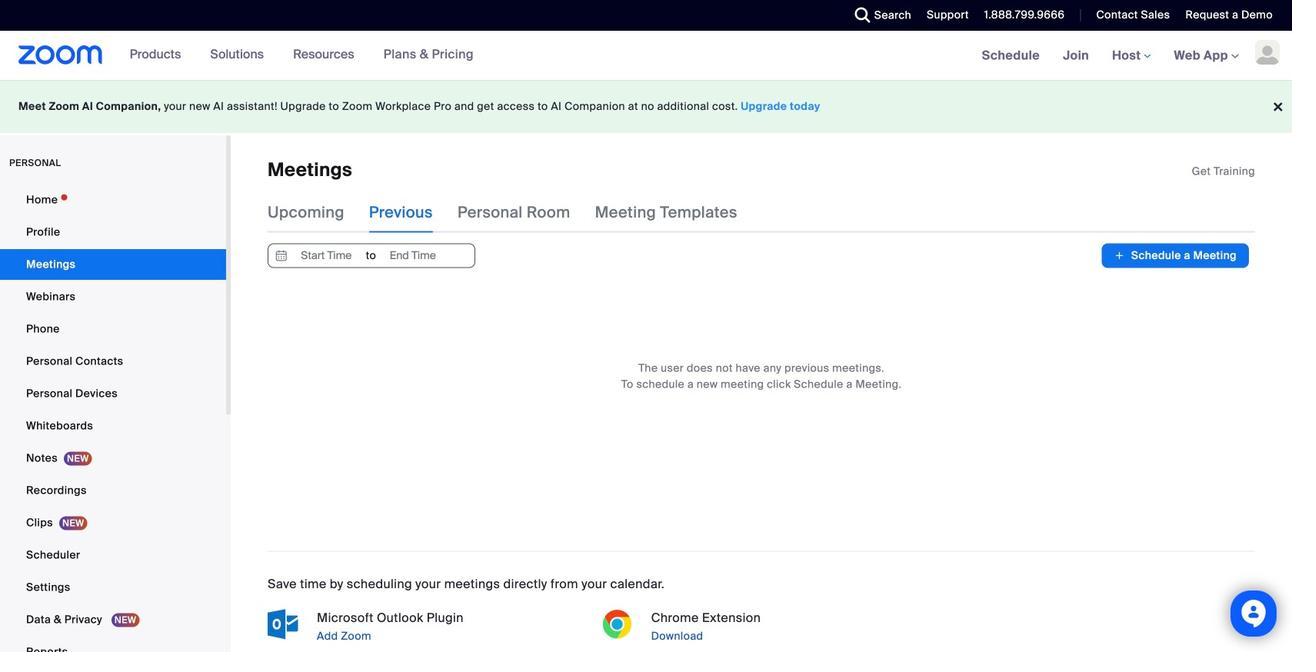 Task type: vqa. For each thing, say whether or not it's contained in the screenshot.
SUPPORT link
no



Task type: locate. For each thing, give the bounding box(es) containing it.
banner
[[0, 31, 1292, 81]]

date image
[[272, 244, 291, 267]]

personal menu menu
[[0, 185, 226, 652]]

Date Range Picker End field
[[377, 244, 448, 267]]

tabs of meeting tab list
[[268, 193, 762, 233]]

application
[[1192, 164, 1255, 179]]

footer
[[0, 80, 1292, 133]]

profile picture image
[[1255, 40, 1280, 65]]

product information navigation
[[118, 31, 485, 80]]



Task type: describe. For each thing, give the bounding box(es) containing it.
add image
[[1114, 248, 1125, 263]]

Date Range Picker Start field
[[291, 244, 362, 267]]

meetings navigation
[[970, 31, 1292, 81]]

zoom logo image
[[18, 45, 103, 65]]



